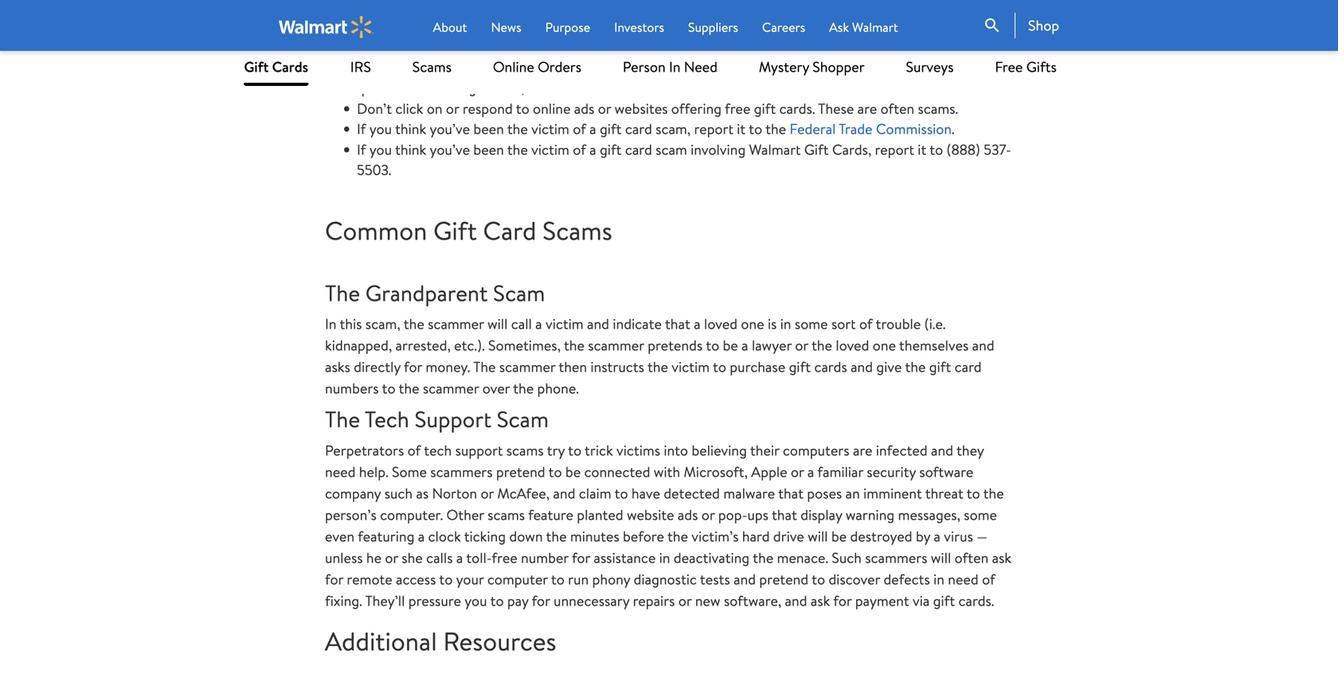 Task type: locate. For each thing, give the bounding box(es) containing it.
0 vertical spatial scams
[[506, 441, 544, 461]]

scammers up norton
[[430, 462, 493, 482]]

0 horizontal spatial free
[[492, 548, 518, 568]]

gift down federal
[[804, 140, 829, 160]]

store.
[[724, 78, 759, 98]]

your right trust
[[472, 17, 499, 37]]

1 vertical spatial loved
[[836, 336, 869, 356]]

0 vertical spatial report
[[694, 119, 734, 139]]

your down toll- on the bottom left of page
[[456, 570, 484, 590]]

0 vertical spatial your
[[472, 17, 499, 37]]

connected
[[584, 462, 650, 482]]

you right pressure
[[465, 591, 487, 611]]

be up claim
[[566, 462, 581, 482]]

ask
[[829, 18, 849, 36]]

2 don't from the top
[[357, 58, 392, 78]]

1 vertical spatial be
[[566, 462, 581, 482]]

free
[[995, 57, 1023, 77]]

pretend up "mcafee," on the left bottom of the page
[[496, 462, 545, 482]]

2 vertical spatial don't
[[357, 99, 392, 119]]

numbers
[[325, 379, 379, 399]]

company up surveys "link"
[[937, 17, 993, 37]]

a
[[725, 17, 731, 37], [861, 17, 867, 37], [455, 58, 461, 78], [458, 78, 465, 98], [590, 119, 596, 139], [590, 140, 596, 160], [535, 314, 542, 334], [694, 314, 701, 334], [742, 336, 748, 356], [808, 462, 814, 482], [418, 527, 425, 547], [934, 527, 941, 547], [456, 548, 463, 568]]

2 horizontal spatial it
[[918, 140, 927, 160]]

1 vertical spatial scams
[[543, 213, 612, 248]]

purchase up "about" at the left top of the page
[[395, 58, 451, 78]]

0 vertical spatial scam,
[[656, 119, 691, 139]]

1 horizontal spatial walmart
[[852, 18, 898, 36]]

cards
[[272, 57, 308, 77]]

2 vertical spatial the
[[325, 404, 360, 435]]

0 vertical spatial ads
[[574, 99, 595, 119]]

the up over
[[473, 357, 496, 377]]

need down perpetrators
[[325, 462, 356, 482]]

caller left id
[[735, 17, 768, 37]]

home image
[[279, 16, 373, 38]]

0 vertical spatial pretend
[[496, 462, 545, 482]]

scams down "mcafee," on the left bottom of the page
[[488, 505, 525, 525]]

are inside don't always trust your caller id. scammers can manipulate a caller id to look like a legitimate company or government agency. don't purchase a gift card if it appears that the packaging has been altered or manipulated. if you have questions about a gift card, ask someone who works at that store. don't click on or respond to online ads or websites offering free gift cards. these are often scams. if you think you've been the victim of a gift card scam, report it to the federal trade commission . if you think you've been the victim of a gift card scam involving walmart gift cards, report it to (888) 537- 5503.
[[858, 99, 877, 119]]

this
[[340, 314, 362, 334]]

1 vertical spatial your
[[456, 570, 484, 590]]

in up diagnostic
[[659, 548, 670, 568]]

0 vertical spatial some
[[795, 314, 828, 334]]

their
[[750, 441, 780, 461]]

free inside don't always trust your caller id. scammers can manipulate a caller id to look like a legitimate company or government agency. don't purchase a gift card if it appears that the packaging has been altered or manipulated. if you have questions about a gift card, ask someone who works at that store. don't click on or respond to online ads or websites offering free gift cards. these are often scams. if you think you've been the victim of a gift card scam, report it to the federal trade commission . if you think you've been the victim of a gift card scam involving walmart gift cards, report it to (888) 537- 5503.
[[725, 99, 751, 119]]

1 horizontal spatial free
[[725, 99, 751, 119]]

don't up questions
[[357, 58, 392, 78]]

1 horizontal spatial will
[[808, 527, 828, 547]]

1 vertical spatial you've
[[430, 140, 470, 160]]

questions
[[357, 78, 416, 98]]

card down the themselves
[[955, 357, 982, 377]]

will left call at left top
[[488, 314, 508, 334]]

or down who
[[598, 99, 611, 119]]

are inside the grandparent scam in this scam, the scammer will call a victim and indicate that a loved one is in some sort of trouble (i.e. kidnapped, arrested, etc.). sometimes, the scammer pretends to be a lawyer or the loved one themselves and asks directly for money. the scammer then instructs the victim to purchase gift cards and give the gift card numbers to the scammer over the phone. the tech support scam perpetrators of tech support scams try to trick victims into believing their computers are infected and they need help. some scammers pretend to be connected with microsoft, apple or a familiar security software company such as norton or mcafee, and claim to have detected malware that poses an imminent threat to the person's computer. other scams feature planted website ads or pop-ups that display warning messages, some even featuring a clock ticking down the minutes before the victim's hard drive will be destroyed by a virus — unless he or she calls a toll-free number for assistance in deactivating the menace. such scammers will often ask for remote access to your computer to run phony diagnostic tests and pretend to discover defects in need of fixing. they'll pressure you to pay for unnecessary repairs or new software, and ask for payment via gift cards.
[[853, 441, 873, 461]]

2 vertical spatial gift
[[433, 213, 477, 248]]

of
[[573, 119, 586, 139], [573, 140, 586, 160], [859, 314, 873, 334], [408, 441, 421, 461], [982, 570, 995, 590]]

0 horizontal spatial ask
[[528, 78, 547, 98]]

don't always trust your caller id. scammers can manipulate a caller id to look like a legitimate company or government agency. don't purchase a gift card if it appears that the packaging has been altered or manipulated. if you have questions about a gift card, ask someone who works at that store. don't click on or respond to online ads or websites offering free gift cards. these are often scams. if you think you've been the victim of a gift card scam, report it to the federal trade commission . if you think you've been the victim of a gift card scam involving walmart gift cards, report it to (888) 537- 5503.
[[357, 17, 1012, 180]]

ask walmart
[[829, 18, 898, 36]]

0 horizontal spatial have
[[632, 484, 660, 504]]

1 horizontal spatial purchase
[[730, 357, 786, 377]]

orders
[[538, 57, 582, 77]]

1 vertical spatial scams
[[488, 505, 525, 525]]

for down arrested,
[[404, 357, 422, 377]]

0 vertical spatial scams
[[412, 57, 452, 77]]

free down store.
[[725, 99, 751, 119]]

tech
[[424, 441, 452, 461]]

scam
[[656, 140, 687, 160]]

the grandparent scam in this scam, the scammer will call a victim and indicate that a loved one is in some sort of trouble (i.e. kidnapped, arrested, etc.). sometimes, the scammer pretends to be a lawyer or the loved one themselves and asks directly for money. the scammer then instructs the victim to purchase gift cards and give the gift card numbers to the scammer over the phone. the tech support scam perpetrators of tech support scams try to trick victims into believing their computers are infected and they need help. some scammers pretend to be connected with microsoft, apple or a familiar security software company such as norton or mcafee, and claim to have detected malware that poses an imminent threat to the person's computer. other scams feature planted website ads or pop-ups that display warning messages, some even featuring a clock ticking down the minutes before the victim's hard drive will be destroyed by a virus — unless he or she calls a toll-free number for assistance in deactivating the menace. such scammers will often ask for remote access to your computer to run phony diagnostic tests and pretend to discover defects in need of fixing. they'll pressure you to pay for unnecessary repairs or new software, and ask for payment via gift cards.
[[325, 277, 1012, 611]]

mystery shopper
[[759, 57, 865, 77]]

have
[[957, 58, 986, 78], [632, 484, 660, 504]]

1 horizontal spatial be
[[723, 336, 738, 356]]

in
[[780, 314, 791, 334], [659, 548, 670, 568], [934, 570, 945, 590]]

1 horizontal spatial some
[[964, 505, 997, 525]]

1 vertical spatial scammers
[[865, 548, 928, 568]]

be
[[723, 336, 738, 356], [566, 462, 581, 482], [832, 527, 847, 547]]

then
[[559, 357, 587, 377]]

0 vertical spatial be
[[723, 336, 738, 356]]

indicate
[[613, 314, 662, 334]]

pretend
[[496, 462, 545, 482], [759, 570, 809, 590]]

common gift card scams
[[325, 213, 612, 248]]

microsoft,
[[684, 462, 748, 482]]

0 horizontal spatial often
[[881, 99, 915, 119]]

need
[[325, 462, 356, 482], [948, 570, 979, 590]]

have up 'website' at the bottom
[[632, 484, 660, 504]]

report down commission
[[875, 140, 914, 160]]

with
[[654, 462, 680, 482]]

1 horizontal spatial report
[[875, 140, 914, 160]]

before
[[623, 527, 664, 547]]

1 vertical spatial gift
[[804, 140, 829, 160]]

company inside don't always trust your caller id. scammers can manipulate a caller id to look like a legitimate company or government agency. don't purchase a gift card if it appears that the packaging has been altered or manipulated. if you have questions about a gift card, ask someone who works at that store. don't click on or respond to online ads or websites offering free gift cards. these are often scams. if you think you've been the victim of a gift card scam, report it to the federal trade commission . if you think you've been the victim of a gift card scam involving walmart gift cards, report it to (888) 537- 5503.
[[937, 17, 993, 37]]

who
[[611, 78, 637, 98]]

walmart down federal
[[749, 140, 801, 160]]

2 vertical spatial ask
[[811, 591, 830, 611]]

card left scam
[[625, 140, 652, 160]]

scammer down sometimes, at the left of the page
[[499, 357, 556, 377]]

or left shop link
[[996, 17, 1009, 37]]

one
[[741, 314, 764, 334], [873, 336, 896, 356]]

1 vertical spatial are
[[853, 441, 873, 461]]

0 vertical spatial ask
[[528, 78, 547, 98]]

norton
[[432, 484, 477, 504]]

2 you've from the top
[[430, 140, 470, 160]]

will down "display"
[[808, 527, 828, 547]]

that
[[596, 58, 622, 78], [695, 78, 721, 98], [665, 314, 690, 334], [778, 484, 804, 504], [772, 505, 797, 525]]

victim's
[[692, 527, 739, 547]]

0 vertical spatial free
[[725, 99, 751, 119]]

1 horizontal spatial ask
[[811, 591, 830, 611]]

pay
[[507, 591, 529, 611]]

1 think from the top
[[395, 119, 426, 139]]

have inside don't always trust your caller id. scammers can manipulate a caller id to look like a legitimate company or government agency. don't purchase a gift card if it appears that the packaging has been altered or manipulated. if you have questions about a gift card, ask someone who works at that store. don't click on or respond to online ads or websites offering free gift cards. these are often scams. if you think you've been the victim of a gift card scam, report it to the federal trade commission . if you think you've been the victim of a gift card scam involving walmart gift cards, report it to (888) 537- 5503.
[[957, 58, 986, 78]]

software
[[920, 462, 974, 482]]

often inside don't always trust your caller id. scammers can manipulate a caller id to look like a legitimate company or government agency. don't purchase a gift card if it appears that the packaging has been altered or manipulated. if you have questions about a gift card, ask someone who works at that store. don't click on or respond to online ads or websites offering free gift cards. these are often scams. if you think you've been the victim of a gift card scam, report it to the federal trade commission . if you think you've been the victim of a gift card scam involving walmart gift cards, report it to (888) 537- 5503.
[[881, 99, 915, 119]]

ads down "detected"
[[678, 505, 698, 525]]

537-
[[984, 140, 1012, 160]]

ask walmart link
[[829, 18, 898, 37]]

your inside the grandparent scam in this scam, the scammer will call a victim and indicate that a loved one is in some sort of trouble (i.e. kidnapped, arrested, etc.). sometimes, the scammer pretends to be a lawyer or the loved one themselves and asks directly for money. the scammer then instructs the victim to purchase gift cards and give the gift card numbers to the scammer over the phone. the tech support scam perpetrators of tech support scams try to trick victims into believing their computers are infected and they need help. some scammers pretend to be connected with microsoft, apple or a familiar security software company such as norton or mcafee, and claim to have detected malware that poses an imminent threat to the person's computer. other scams feature planted website ads or pop-ups that display warning messages, some even featuring a clock ticking down the minutes before the victim's hard drive will be destroyed by a virus — unless he or she calls a toll-free number for assistance in deactivating the menace. such scammers will often ask for remote access to your computer to run phony diagnostic tests and pretend to discover defects in need of fixing. they'll pressure you to pay for unnecessary repairs or new software, and ask for payment via gift cards.
[[456, 570, 484, 590]]

scams right card
[[543, 213, 612, 248]]

0 vertical spatial you've
[[430, 119, 470, 139]]

1 vertical spatial often
[[955, 548, 989, 568]]

gift left card
[[433, 213, 477, 248]]

card inside the grandparent scam in this scam, the scammer will call a victim and indicate that a loved one is in some sort of trouble (i.e. kidnapped, arrested, etc.). sometimes, the scammer pretends to be a lawyer or the loved one themselves and asks directly for money. the scammer then instructs the victim to purchase gift cards and give the gift card numbers to the scammer over the phone. the tech support scam perpetrators of tech support scams try to trick victims into believing their computers are infected and they need help. some scammers pretend to be connected with microsoft, apple or a familiar security software company such as norton or mcafee, and claim to have detected malware that poses an imminent threat to the person's computer. other scams feature planted website ads or pop-ups that display warning messages, some even featuring a clock ticking down the minutes before the victim's hard drive will be destroyed by a virus — unless he or she calls a toll-free number for assistance in deactivating the menace. such scammers will often ask for remote access to your computer to run phony diagnostic tests and pretend to discover defects in need of fixing. they'll pressure you to pay for unnecessary repairs or new software, and ask for payment via gift cards.
[[955, 357, 982, 377]]

think
[[395, 119, 426, 139], [395, 140, 426, 160]]

gift inside don't always trust your caller id. scammers can manipulate a caller id to look like a legitimate company or government agency. don't purchase a gift card if it appears that the packaging has been altered or manipulated. if you have questions about a gift card, ask someone who works at that store. don't click on or respond to online ads or websites offering free gift cards. these are often scams. if you think you've been the victim of a gift card scam, report it to the federal trade commission . if you think you've been the victim of a gift card scam involving walmart gift cards, report it to (888) 537- 5503.
[[804, 140, 829, 160]]

it right if
[[533, 58, 541, 78]]

1 horizontal spatial cards.
[[959, 591, 994, 611]]

1 horizontal spatial ads
[[678, 505, 698, 525]]

online orders
[[493, 57, 582, 77]]

0 vertical spatial often
[[881, 99, 915, 119]]

0 horizontal spatial company
[[325, 484, 381, 504]]

appears
[[545, 58, 593, 78]]

0 horizontal spatial some
[[795, 314, 828, 334]]

don't up government
[[357, 17, 392, 37]]

scammer up etc.).
[[428, 314, 484, 334]]

scammers
[[430, 462, 493, 482], [865, 548, 928, 568]]

0 vertical spatial in
[[669, 57, 681, 77]]

1 vertical spatial in
[[659, 548, 670, 568]]

be left lawyer
[[723, 336, 738, 356]]

purchase down lawyer
[[730, 357, 786, 377]]

gift left 'cards'
[[244, 57, 269, 77]]

some up —
[[964, 505, 997, 525]]

2 vertical spatial it
[[918, 140, 927, 160]]

scam, inside the grandparent scam in this scam, the scammer will call a victim and indicate that a loved one is in some sort of trouble (i.e. kidnapped, arrested, etc.). sometimes, the scammer pretends to be a lawyer or the loved one themselves and asks directly for money. the scammer then instructs the victim to purchase gift cards and give the gift card numbers to the scammer over the phone. the tech support scam perpetrators of tech support scams try to trick victims into believing their computers are infected and they need help. some scammers pretend to be connected with microsoft, apple or a familiar security software company such as norton or mcafee, and claim to have detected malware that poses an imminent threat to the person's computer. other scams feature planted website ads or pop-ups that display warning messages, some even featuring a clock ticking down the minutes before the victim's hard drive will be destroyed by a virus — unless he or she calls a toll-free number for assistance in deactivating the menace. such scammers will often ask for remote access to your computer to run phony diagnostic tests and pretend to discover defects in need of fixing. they'll pressure you to pay for unnecessary repairs or new software, and ask for payment via gift cards.
[[365, 314, 401, 334]]

the down numbers
[[325, 404, 360, 435]]

pretend down menace.
[[759, 570, 809, 590]]

0 horizontal spatial ads
[[574, 99, 595, 119]]

scam, up scam
[[656, 119, 691, 139]]

(i.e.
[[924, 314, 946, 334]]

perpetrators
[[325, 441, 404, 461]]

ads down the someone
[[574, 99, 595, 119]]

arrested,
[[396, 336, 451, 356]]

if
[[521, 58, 529, 78]]

free gifts link
[[995, 48, 1057, 86]]

in inside the grandparent scam in this scam, the scammer will call a victim and indicate that a loved one is in some sort of trouble (i.e. kidnapped, arrested, etc.). sometimes, the scammer pretends to be a lawyer or the loved one themselves and asks directly for money. the scammer then instructs the victim to purchase gift cards and give the gift card numbers to the scammer over the phone. the tech support scam perpetrators of tech support scams try to trick victims into believing their computers are infected and they need help. some scammers pretend to be connected with microsoft, apple or a familiar security software company such as norton or mcafee, and claim to have detected malware that poses an imminent threat to the person's computer. other scams feature planted website ads or pop-ups that display warning messages, some even featuring a clock ticking down the minutes before the victim's hard drive will be destroyed by a virus — unless he or she calls a toll-free number for assistance in deactivating the menace. such scammers will often ask for remote access to your computer to run phony diagnostic tests and pretend to discover defects in need of fixing. they'll pressure you to pay for unnecessary repairs or new software, and ask for payment via gift cards.
[[325, 314, 337, 334]]

1 vertical spatial cards.
[[959, 591, 994, 611]]

are
[[858, 99, 877, 119], [853, 441, 873, 461]]

purchase inside don't always trust your caller id. scammers can manipulate a caller id to look like a legitimate company or government agency. don't purchase a gift card if it appears that the packaging has been altered or manipulated. if you have questions about a gift card, ask someone who works at that store. don't click on or respond to online ads or websites offering free gift cards. these are often scams. if you think you've been the victim of a gift card scam, report it to the federal trade commission . if you think you've been the victim of a gift card scam involving walmart gift cards, report it to (888) 537- 5503.
[[395, 58, 451, 78]]

via
[[913, 591, 930, 611]]

software,
[[724, 591, 782, 611]]

0 horizontal spatial purchase
[[395, 58, 451, 78]]

or up the other at left
[[481, 484, 494, 504]]

need down the virus
[[948, 570, 979, 590]]

0 vertical spatial if
[[918, 58, 928, 78]]

in left this
[[325, 314, 337, 334]]

0 horizontal spatial walmart
[[749, 140, 801, 160]]

it down commission
[[918, 140, 927, 160]]

for
[[404, 357, 422, 377], [572, 548, 590, 568], [325, 570, 343, 590], [532, 591, 550, 611], [833, 591, 852, 611]]

surveys
[[906, 57, 954, 77]]

and
[[587, 314, 609, 334], [972, 336, 995, 356], [851, 357, 873, 377], [931, 441, 953, 461], [553, 484, 576, 504], [734, 570, 756, 590], [785, 591, 807, 611]]

or right lawyer
[[795, 336, 809, 356]]

1 horizontal spatial scams
[[543, 213, 612, 248]]

0 horizontal spatial pretend
[[496, 462, 545, 482]]

caller
[[503, 17, 536, 37], [735, 17, 768, 37]]

in right defects
[[934, 570, 945, 590]]

0 vertical spatial cards.
[[779, 99, 815, 119]]

pressure
[[408, 591, 461, 611]]

0 horizontal spatial one
[[741, 314, 764, 334]]

0 vertical spatial will
[[488, 314, 508, 334]]

1 vertical spatial been
[[473, 119, 504, 139]]

remote
[[347, 570, 392, 590]]

you
[[931, 58, 954, 78], [369, 119, 392, 139], [369, 140, 392, 160], [465, 591, 487, 611]]

federal
[[790, 119, 836, 139]]

be up such
[[832, 527, 847, 547]]

phony
[[592, 570, 630, 590]]

1 vertical spatial need
[[948, 570, 979, 590]]

for up the 'run'
[[572, 548, 590, 568]]

free up 'computer' on the bottom
[[492, 548, 518, 568]]

scams left try
[[506, 441, 544, 461]]

pop-
[[718, 505, 747, 525]]

they'll
[[365, 591, 405, 611]]

or right "on"
[[446, 99, 459, 119]]

online orders link
[[493, 48, 582, 86]]

cards. up federal
[[779, 99, 815, 119]]

loved left is
[[704, 314, 738, 334]]

1 caller from the left
[[503, 17, 536, 37]]

0 vertical spatial don't
[[357, 17, 392, 37]]

scammers up defects
[[865, 548, 928, 568]]

walmart right ask at the top of page
[[852, 18, 898, 36]]

grandparent
[[365, 277, 488, 309]]

2 think from the top
[[395, 140, 426, 160]]

1 horizontal spatial scammers
[[865, 548, 928, 568]]

assistance
[[594, 548, 656, 568]]

purpose button
[[545, 18, 590, 37]]

1 vertical spatial have
[[632, 484, 660, 504]]

like
[[836, 17, 857, 37]]

and left give
[[851, 357, 873, 377]]

2 horizontal spatial will
[[931, 548, 951, 568]]

are up familiar
[[853, 441, 873, 461]]

purchase inside the grandparent scam in this scam, the scammer will call a victim and indicate that a loved one is in some sort of trouble (i.e. kidnapped, arrested, etc.). sometimes, the scammer pretends to be a lawyer or the loved one themselves and asks directly for money. the scammer then instructs the victim to purchase gift cards and give the gift card numbers to the scammer over the phone. the tech support scam perpetrators of tech support scams try to trick victims into believing their computers are infected and they need help. some scammers pretend to be connected with microsoft, apple or a familiar security software company such as norton or mcafee, and claim to have detected malware that poses an imminent threat to the person's computer. other scams feature planted website ads or pop-ups that display warning messages, some even featuring a clock ticking down the minutes before the victim's hard drive will be destroyed by a virus — unless he or she calls a toll-free number for assistance in deactivating the menace. such scammers will often ask for remote access to your computer to run phony diagnostic tests and pretend to discover defects in need of fixing. they'll pressure you to pay for unnecessary repairs or new software, and ask for payment via gift cards.
[[730, 357, 786, 377]]

some left sort
[[795, 314, 828, 334]]

in
[[669, 57, 681, 77], [325, 314, 337, 334]]

company inside the grandparent scam in this scam, the scammer will call a victim and indicate that a loved one is in some sort of trouble (i.e. kidnapped, arrested, etc.). sometimes, the scammer pretends to be a lawyer or the loved one themselves and asks directly for money. the scammer then instructs the victim to purchase gift cards and give the gift card numbers to the scammer over the phone. the tech support scam perpetrators of tech support scams try to trick victims into believing their computers are infected and they need help. some scammers pretend to be connected with microsoft, apple or a familiar security software company such as norton or mcafee, and claim to have detected malware that poses an imminent threat to the person's computer. other scams feature planted website ads or pop-ups that display warning messages, some even featuring a clock ticking down the minutes before the victim's hard drive will be destroyed by a virus — unless he or she calls a toll-free number for assistance in deactivating the menace. such scammers will often ask for remote access to your computer to run phony diagnostic tests and pretend to discover defects in need of fixing. they'll pressure you to pay for unnecessary repairs or new software, and ask for payment via gift cards.
[[325, 484, 381, 504]]

government
[[357, 37, 433, 57]]

2 vertical spatial will
[[931, 548, 951, 568]]

the up this
[[325, 277, 360, 309]]

1 vertical spatial scam,
[[365, 314, 401, 334]]

you up the scams.
[[931, 58, 954, 78]]

shopper
[[813, 57, 865, 77]]

one up give
[[873, 336, 896, 356]]

are up federal trade commission 'link'
[[858, 99, 877, 119]]

0 horizontal spatial loved
[[704, 314, 738, 334]]

or left new
[[679, 591, 692, 611]]

careers
[[762, 18, 806, 36]]

for down discover at the right bottom
[[833, 591, 852, 611]]

company up person's at the left of the page
[[325, 484, 381, 504]]

scam up call at left top
[[493, 277, 545, 309]]

display
[[801, 505, 842, 525]]

one left is
[[741, 314, 764, 334]]

diagnostic
[[634, 570, 697, 590]]

it up involving
[[737, 119, 746, 139]]

often
[[881, 99, 915, 119], [955, 548, 989, 568]]

and up the feature
[[553, 484, 576, 504]]

1 vertical spatial ask
[[992, 548, 1012, 568]]

1 vertical spatial scam
[[497, 404, 549, 435]]

loved down sort
[[836, 336, 869, 356]]

shop link
[[1015, 13, 1059, 38]]

tech
[[365, 404, 409, 435]]

0 horizontal spatial cards.
[[779, 99, 815, 119]]

scam, right this
[[365, 314, 401, 334]]

will down the virus
[[931, 548, 951, 568]]

1 vertical spatial it
[[737, 119, 746, 139]]

—
[[977, 527, 988, 547]]

scams up "about" at the left top of the page
[[412, 57, 452, 77]]

1 horizontal spatial caller
[[735, 17, 768, 37]]

0 horizontal spatial report
[[694, 119, 734, 139]]

1 vertical spatial report
[[875, 140, 914, 160]]

common
[[325, 213, 427, 248]]

often down —
[[955, 548, 989, 568]]

warning
[[846, 505, 895, 525]]

don't down questions
[[357, 99, 392, 119]]

destroyed
[[850, 527, 913, 547]]

0 horizontal spatial it
[[533, 58, 541, 78]]

0 vertical spatial company
[[937, 17, 993, 37]]

scam down over
[[497, 404, 549, 435]]

sometimes,
[[488, 336, 561, 356]]

1 horizontal spatial one
[[873, 336, 896, 356]]

cards. inside don't always trust your caller id. scammers can manipulate a caller id to look like a legitimate company or government agency. don't purchase a gift card if it appears that the packaging has been altered or manipulated. if you have questions about a gift card, ask someone who works at that store. don't click on or respond to online ads or websites offering free gift cards. these are often scams. if you think you've been the victim of a gift card scam, report it to the federal trade commission . if you think you've been the victim of a gift card scam involving walmart gift cards, report it to (888) 537- 5503.
[[779, 99, 815, 119]]

0 vertical spatial purchase
[[395, 58, 451, 78]]

have left the "free"
[[957, 58, 986, 78]]

in right is
[[780, 314, 791, 334]]

1 horizontal spatial often
[[955, 548, 989, 568]]

1 vertical spatial company
[[325, 484, 381, 504]]

0 horizontal spatial in
[[325, 314, 337, 334]]

1 vertical spatial free
[[492, 548, 518, 568]]

gift cards link
[[243, 48, 309, 86]]

0 vertical spatial are
[[858, 99, 877, 119]]

online
[[533, 99, 571, 119]]

0 vertical spatial scammers
[[430, 462, 493, 482]]



Task type: vqa. For each thing, say whether or not it's contained in the screenshot.
Have
yes



Task type: describe. For each thing, give the bounding box(es) containing it.
card up card,
[[490, 58, 517, 78]]

calls
[[426, 548, 453, 568]]

have inside the grandparent scam in this scam, the scammer will call a victim and indicate that a loved one is in some sort of trouble (i.e. kidnapped, arrested, etc.). sometimes, the scammer pretends to be a lawyer or the loved one themselves and asks directly for money. the scammer then instructs the victim to purchase gift cards and give the gift card numbers to the scammer over the phone. the tech support scam perpetrators of tech support scams try to trick victims into believing their computers are infected and they need help. some scammers pretend to be connected with microsoft, apple or a familiar security software company such as norton or mcafee, and claim to have detected malware that poses an imminent threat to the person's computer. other scams feature planted website ads or pop-ups that display warning messages, some even featuring a clock ticking down the minutes before the victim's hard drive will be destroyed by a virus — unless he or she calls a toll-free number for assistance in deactivating the menace. such scammers will often ask for remote access to your computer to run phony diagnostic tests and pretend to discover defects in need of fixing. they'll pressure you to pay for unnecessary repairs or new software, and ask for payment via gift cards.
[[632, 484, 660, 504]]

ads inside don't always trust your caller id. scammers can manipulate a caller id to look like a legitimate company or government agency. don't purchase a gift card if it appears that the packaging has been altered or manipulated. if you have questions about a gift card, ask someone who works at that store. don't click on or respond to online ads or websites offering free gift cards. these are often scams. if you think you've been the victim of a gift card scam, report it to the federal trade commission . if you think you've been the victim of a gift card scam involving walmart gift cards, report it to (888) 537- 5503.
[[574, 99, 595, 119]]

give
[[877, 357, 902, 377]]

walmart inside don't always trust your caller id. scammers can manipulate a caller id to look like a legitimate company or government agency. don't purchase a gift card if it appears that the packaging has been altered or manipulated. if you have questions about a gift card, ask someone who works at that store. don't click on or respond to online ads or websites offering free gift cards. these are often scams. if you think you've been the victim of a gift card scam, report it to the federal trade commission . if you think you've been the victim of a gift card scam involving walmart gift cards, report it to (888) 537- 5503.
[[749, 140, 801, 160]]

unnecessary
[[554, 591, 630, 611]]

even
[[325, 527, 355, 547]]

or right altered
[[819, 58, 833, 78]]

1 vertical spatial will
[[808, 527, 828, 547]]

computer
[[487, 570, 548, 590]]

and right the themselves
[[972, 336, 995, 356]]

unless
[[325, 548, 363, 568]]

security
[[867, 462, 916, 482]]

commission
[[876, 119, 952, 139]]

trick
[[585, 441, 613, 461]]

often inside the grandparent scam in this scam, the scammer will call a victim and indicate that a loved one is in some sort of trouble (i.e. kidnapped, arrested, etc.). sometimes, the scammer pretends to be a lawyer or the loved one themselves and asks directly for money. the scammer then instructs the victim to purchase gift cards and give the gift card numbers to the scammer over the phone. the tech support scam perpetrators of tech support scams try to trick victims into believing their computers are infected and they need help. some scammers pretend to be connected with microsoft, apple or a familiar security software company such as norton or mcafee, and claim to have detected malware that poses an imminent threat to the person's computer. other scams feature planted website ads or pop-ups that display warning messages, some even featuring a clock ticking down the minutes before the victim's hard drive will be destroyed by a virus — unless he or she calls a toll-free number for assistance in deactivating the menace. such scammers will often ask for remote access to your computer to run phony diagnostic tests and pretend to discover defects in need of fixing. they'll pressure you to pay for unnecessary repairs or new software, and ask for payment via gift cards.
[[955, 548, 989, 568]]

id.
[[540, 17, 557, 37]]

person's
[[325, 505, 377, 525]]

surveys link
[[906, 48, 954, 86]]

0 horizontal spatial in
[[659, 548, 670, 568]]

0 vertical spatial gift
[[244, 57, 269, 77]]

for up fixing.
[[325, 570, 343, 590]]

person
[[623, 57, 666, 77]]

respond
[[463, 99, 513, 119]]

3 don't from the top
[[357, 99, 392, 119]]

1 horizontal spatial pretend
[[759, 570, 809, 590]]

etc.).
[[454, 336, 485, 356]]

resources
[[443, 624, 556, 660]]

free inside the grandparent scam in this scam, the scammer will call a victim and indicate that a loved one is in some sort of trouble (i.e. kidnapped, arrested, etc.). sometimes, the scammer pretends to be a lawyer or the loved one themselves and asks directly for money. the scammer then instructs the victim to purchase gift cards and give the gift card numbers to the scammer over the phone. the tech support scam perpetrators of tech support scams try to trick victims into believing their computers are infected and they need help. some scammers pretend to be connected with microsoft, apple or a familiar security software company such as norton or mcafee, and claim to have detected malware that poses an imminent threat to the person's computer. other scams feature planted website ads or pop-ups that display warning messages, some even featuring a clock ticking down the minutes before the victim's hard drive will be destroyed by a virus — unless he or she calls a toll-free number for assistance in deactivating the menace. such scammers will often ask for remote access to your computer to run phony diagnostic tests and pretend to discover defects in need of fixing. they'll pressure you to pay for unnecessary repairs or new software, and ask for payment via gift cards.
[[492, 548, 518, 568]]

and right software,
[[785, 591, 807, 611]]

0 vertical spatial scam
[[493, 277, 545, 309]]

ask inside don't always trust your caller id. scammers can manipulate a caller id to look like a legitimate company or government agency. don't purchase a gift card if it appears that the packaging has been altered or manipulated. if you have questions about a gift card, ask someone who works at that store. don't click on or respond to online ads or websites offering free gift cards. these are often scams. if you think you've been the victim of a gift card scam, report it to the federal trade commission . if you think you've been the victim of a gift card scam involving walmart gift cards, report it to (888) 537- 5503.
[[528, 78, 547, 98]]

2 caller from the left
[[735, 17, 768, 37]]

detected
[[664, 484, 720, 504]]

scams link
[[412, 48, 452, 86]]

cards
[[814, 357, 847, 377]]

0 vertical spatial the
[[325, 277, 360, 309]]

directly
[[354, 357, 401, 377]]

threat
[[925, 484, 964, 504]]

and up software,
[[734, 570, 756, 590]]

works
[[640, 78, 676, 98]]

mcafee,
[[497, 484, 550, 504]]

that right at at the right
[[695, 78, 721, 98]]

or up victim's
[[702, 505, 715, 525]]

2 vertical spatial if
[[357, 140, 366, 160]]

suppliers button
[[688, 18, 738, 37]]

1 you've from the top
[[430, 119, 470, 139]]

agency.
[[436, 37, 483, 57]]

clock
[[428, 527, 461, 547]]

malware
[[723, 484, 775, 504]]

into
[[664, 441, 688, 461]]

featuring
[[358, 527, 415, 547]]

familiar
[[818, 462, 863, 482]]

manipulate
[[653, 17, 721, 37]]

0 vertical spatial been
[[738, 58, 769, 78]]

call
[[511, 314, 532, 334]]

0 vertical spatial in
[[780, 314, 791, 334]]

card down websites
[[625, 119, 652, 139]]

0 horizontal spatial scammers
[[430, 462, 493, 482]]

feature
[[528, 505, 574, 525]]

payment
[[855, 591, 909, 611]]

0 vertical spatial need
[[325, 462, 356, 482]]

that up pretends
[[665, 314, 690, 334]]

such
[[832, 548, 862, 568]]

additional resources
[[325, 624, 556, 660]]

you up 5503.
[[369, 140, 392, 160]]

investors button
[[614, 18, 664, 37]]

person in need link
[[623, 48, 718, 86]]

he
[[366, 548, 382, 568]]

suppliers
[[688, 18, 738, 36]]

as
[[416, 484, 429, 504]]

believing
[[692, 441, 747, 461]]

0 vertical spatial walmart
[[852, 18, 898, 36]]

1 vertical spatial if
[[357, 119, 366, 139]]

ads inside the grandparent scam in this scam, the scammer will call a victim and indicate that a loved one is in some sort of trouble (i.e. kidnapped, arrested, etc.). sometimes, the scammer pretends to be a lawyer or the loved one themselves and asks directly for money. the scammer then instructs the victim to purchase gift cards and give the gift card numbers to the scammer over the phone. the tech support scam perpetrators of tech support scams try to trick victims into believing their computers are infected and they need help. some scammers pretend to be connected with microsoft, apple or a familiar security software company such as norton or mcafee, and claim to have detected malware that poses an imminent threat to the person's computer. other scams feature planted website ads or pop-ups that display warning messages, some even featuring a clock ticking down the minutes before the victim's hard drive will be destroyed by a virus — unless he or she calls a toll-free number for assistance in deactivating the menace. such scammers will often ask for remote access to your computer to run phony diagnostic tests and pretend to discover defects in need of fixing. they'll pressure you to pay for unnecessary repairs or new software, and ask for payment via gift cards.
[[678, 505, 698, 525]]

new
[[695, 591, 721, 611]]

news button
[[491, 18, 521, 37]]

about
[[419, 78, 455, 98]]

they
[[957, 441, 984, 461]]

2 vertical spatial been
[[473, 140, 504, 160]]

ticking
[[464, 527, 506, 547]]

planted
[[577, 505, 623, 525]]

run
[[568, 570, 589, 590]]

that up drive
[[772, 505, 797, 525]]

scams.
[[918, 99, 958, 119]]

1 horizontal spatial gift
[[433, 213, 477, 248]]

legitimate
[[871, 17, 933, 37]]

1 horizontal spatial loved
[[836, 336, 869, 356]]

toll-
[[466, 548, 492, 568]]

id
[[772, 17, 786, 37]]

deactivating
[[674, 548, 750, 568]]

cards. inside the grandparent scam in this scam, the scammer will call a victim and indicate that a loved one is in some sort of trouble (i.e. kidnapped, arrested, etc.). sometimes, the scammer pretends to be a lawyer or the loved one themselves and asks directly for money. the scammer then instructs the victim to purchase gift cards and give the gift card numbers to the scammer over the phone. the tech support scam perpetrators of tech support scams try to trick victims into believing their computers are infected and they need help. some scammers pretend to be connected with microsoft, apple or a familiar security software company such as norton or mcafee, and claim to have detected malware that poses an imminent threat to the person's computer. other scams feature planted website ads or pop-ups that display warning messages, some even featuring a clock ticking down the minutes before the victim's hard drive will be destroyed by a virus — unless he or she calls a toll-free number for assistance in deactivating the menace. such scammers will often ask for remote access to your computer to run phony diagnostic tests and pretend to discover defects in need of fixing. they'll pressure you to pay for unnecessary repairs or new software, and ask for payment via gift cards.
[[959, 591, 994, 611]]

careers link
[[762, 18, 806, 37]]

need
[[684, 57, 718, 77]]

0 horizontal spatial be
[[566, 462, 581, 482]]

scam, inside don't always trust your caller id. scammers can manipulate a caller id to look like a legitimate company or government agency. don't purchase a gift card if it appears that the packaging has been altered or manipulated. if you have questions about a gift card, ask someone who works at that store. don't click on or respond to online ads or websites offering free gift cards. these are often scams. if you think you've been the victim of a gift card scam, report it to the federal trade commission . if you think you've been the victim of a gift card scam involving walmart gift cards, report it to (888) 537- 5503.
[[656, 119, 691, 139]]

is
[[768, 314, 777, 334]]

you inside the grandparent scam in this scam, the scammer will call a victim and indicate that a loved one is in some sort of trouble (i.e. kidnapped, arrested, etc.). sometimes, the scammer pretends to be a lawyer or the loved one themselves and asks directly for money. the scammer then instructs the victim to purchase gift cards and give the gift card numbers to the scammer over the phone. the tech support scam perpetrators of tech support scams try to trick victims into believing their computers are infected and they need help. some scammers pretend to be connected with microsoft, apple or a familiar security software company such as norton or mcafee, and claim to have detected malware that poses an imminent threat to the person's computer. other scams feature planted website ads or pop-ups that display warning messages, some even featuring a clock ticking down the minutes before the victim's hard drive will be destroyed by a virus — unless he or she calls a toll-free number for assistance in deactivating the menace. such scammers will often ask for remote access to your computer to run phony diagnostic tests and pretend to discover defects in need of fixing. they'll pressure you to pay for unnecessary repairs or new software, and ask for payment via gift cards.
[[465, 591, 487, 611]]

an
[[846, 484, 860, 504]]

and up software
[[931, 441, 953, 461]]

drive
[[773, 527, 804, 547]]

that down apple
[[778, 484, 804, 504]]

can
[[628, 17, 650, 37]]

victims
[[617, 441, 660, 461]]

card
[[483, 213, 537, 248]]

look
[[806, 17, 833, 37]]

card,
[[494, 78, 525, 98]]

scammers
[[560, 17, 625, 37]]

1 don't from the top
[[357, 17, 392, 37]]

about
[[433, 18, 467, 36]]

discover
[[829, 570, 880, 590]]

1 horizontal spatial it
[[737, 119, 746, 139]]

ups
[[747, 505, 769, 525]]

search
[[983, 16, 1002, 35]]

irs
[[350, 57, 371, 77]]

packaging
[[649, 58, 711, 78]]

free gifts
[[995, 57, 1057, 77]]

or right apple
[[791, 462, 804, 482]]

kidnapped,
[[325, 336, 392, 356]]

2 vertical spatial be
[[832, 527, 847, 547]]

scammer up instructs
[[588, 336, 644, 356]]

you down questions
[[369, 119, 392, 139]]

2 horizontal spatial in
[[934, 570, 945, 590]]

messages,
[[898, 505, 961, 525]]

lawyer
[[752, 336, 792, 356]]

1 vertical spatial the
[[473, 357, 496, 377]]

your inside don't always trust your caller id. scammers can manipulate a caller id to look like a legitimate company or government agency. don't purchase a gift card if it appears that the packaging has been altered or manipulated. if you have questions about a gift card, ask someone who works at that store. don't click on or respond to online ads or websites offering free gift cards. these are often scams. if you think you've been the victim of a gift card scam, report it to the federal trade commission . if you think you've been the victim of a gift card scam involving walmart gift cards, report it to (888) 537- 5503.
[[472, 17, 499, 37]]

that up who
[[596, 58, 622, 78]]

imminent
[[864, 484, 922, 504]]

1 vertical spatial one
[[873, 336, 896, 356]]

phone.
[[537, 379, 579, 399]]

0 vertical spatial one
[[741, 314, 764, 334]]

purpose
[[545, 18, 590, 36]]

1 horizontal spatial need
[[948, 570, 979, 590]]

scammer down money.
[[423, 379, 479, 399]]

1 horizontal spatial in
[[669, 57, 681, 77]]

support
[[455, 441, 503, 461]]

hard
[[742, 527, 770, 547]]

about button
[[433, 18, 467, 37]]

mystery
[[759, 57, 809, 77]]

down
[[509, 527, 543, 547]]

or right he
[[385, 548, 398, 568]]

and left indicate
[[587, 314, 609, 334]]

0 horizontal spatial will
[[488, 314, 508, 334]]

for right pay
[[532, 591, 550, 611]]



